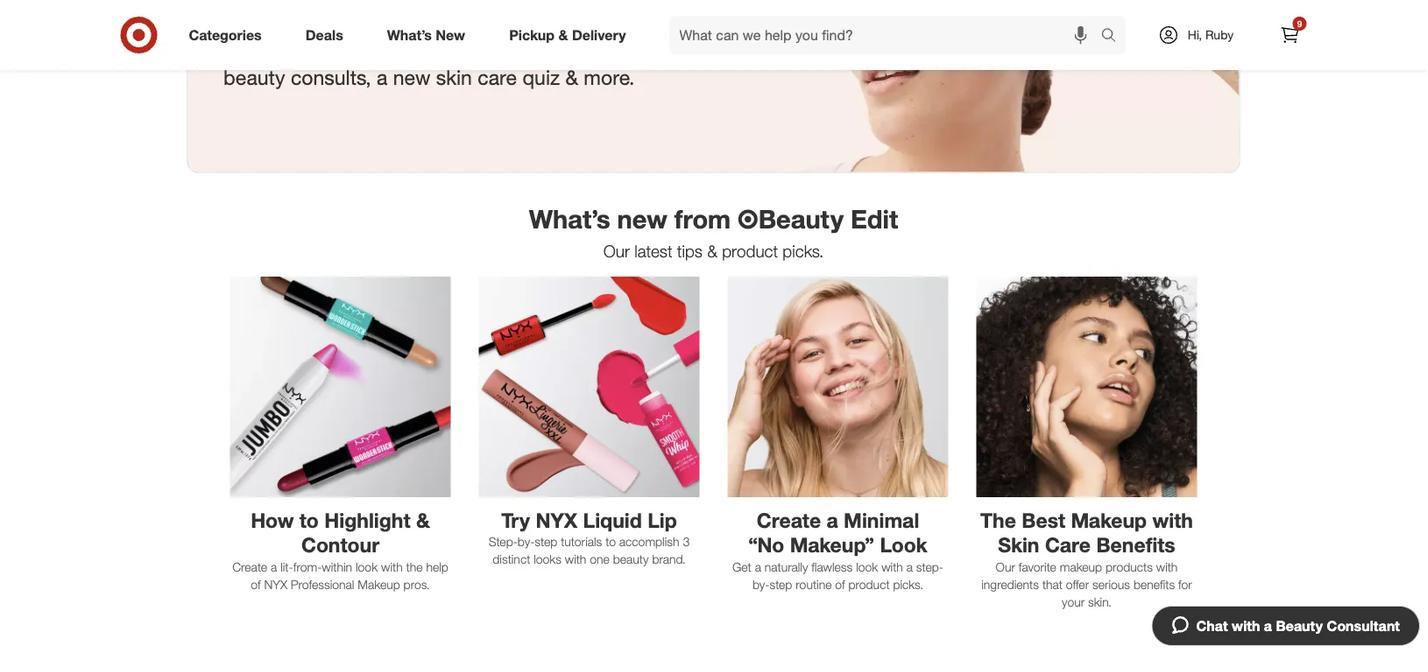 Task type: describe. For each thing, give the bounding box(es) containing it.
all
[[307, 41, 327, 66]]

of inside how to highlight & contour create a lit-from-within look with the help of nyx professional makeup pros.
[[251, 577, 261, 592]]

naturally
[[765, 559, 808, 575]]

the
[[406, 559, 423, 575]]

9 link
[[1271, 16, 1310, 54]]

hi,
[[1188, 27, 1202, 42]]

nyx inside how to highlight & contour create a lit-from-within look with the help of nyx professional makeup pros.
[[264, 577, 287, 592]]

new inside what's new from ¬ beauty edit our latest tips & product picks.
[[617, 204, 667, 235]]

product inside what's new from ¬ beauty edit our latest tips & product picks.
[[722, 241, 778, 261]]

pickup & delivery
[[509, 26, 626, 43]]

pickup & delivery link
[[494, 16, 648, 54]]

consults,
[[291, 65, 371, 90]]

product inside create a minimal "no makeup" look get a naturally flawless look with a step- by-step routine of product picks.
[[849, 577, 890, 592]]

create a minimal "no makeup" look get a naturally flawless look with a step- by-step routine of product picks.
[[733, 508, 944, 592]]

care
[[478, 65, 517, 90]]

serious
[[1093, 577, 1130, 592]]

hi, ruby
[[1188, 27, 1234, 42]]

flawless
[[812, 559, 853, 575]]

professional
[[291, 577, 354, 592]]

highlight
[[324, 508, 411, 533]]

skin.
[[1088, 594, 1112, 610]]

care
[[1045, 533, 1091, 558]]

products
[[1106, 559, 1153, 575]]

the best makeup with skin care benefits our favorite makeup products with ingredients that offer serious benefits for your skin.
[[981, 508, 1193, 610]]

discover all things beauty from virtual try-on to beauty consults, a new skin care quiz & more.
[[223, 41, 654, 90]]

benefits
[[1134, 577, 1175, 592]]

what's for new
[[387, 26, 432, 43]]

by- inside try nyx liquid lip step-by-step tutorials to accomplish 3 distinct looks with one beauty brand.
[[518, 534, 535, 550]]

beauty inside try nyx liquid lip step-by-step tutorials to accomplish 3 distinct looks with one beauty brand.
[[613, 552, 649, 567]]

virtual
[[508, 41, 565, 66]]

look for makeup"
[[856, 559, 878, 575]]

our inside the best makeup with skin care benefits our favorite makeup products with ingredients that offer serious benefits for your skin.
[[996, 559, 1015, 575]]

skin
[[998, 533, 1040, 558]]

looks
[[534, 552, 562, 567]]

What can we help you find? suggestions appear below search field
[[669, 16, 1105, 54]]

pickup
[[509, 26, 555, 43]]

search button
[[1093, 16, 1135, 58]]

new inside discover all things beauty from virtual try-on to beauty consults, a new skin care quiz & more.
[[393, 65, 431, 90]]

search
[[1093, 28, 1135, 45]]

what's new from ¬ beauty edit our latest tips & product picks.
[[529, 204, 898, 261]]

for
[[1179, 577, 1192, 592]]

more.
[[584, 65, 635, 90]]

9
[[1297, 18, 1302, 29]]

step inside try nyx liquid lip step-by-step tutorials to accomplish 3 distinct looks with one beauty brand.
[[535, 534, 558, 550]]

to for try nyx liquid lip step-by-step tutorials to accomplish 3 distinct looks with one beauty brand.
[[606, 534, 616, 550]]

step-
[[916, 559, 944, 575]]

that
[[1043, 577, 1063, 592]]

picks. inside what's new from ¬ beauty edit our latest tips & product picks.
[[783, 241, 824, 261]]

3
[[683, 534, 690, 550]]

makeup
[[1060, 559, 1102, 575]]

to inside how to highlight & contour create a lit-from-within look with the help of nyx professional makeup pros.
[[299, 508, 319, 533]]

the
[[981, 508, 1016, 533]]

by- inside create a minimal "no makeup" look get a naturally flawless look with a step- by-step routine of product picks.
[[753, 577, 770, 592]]

0 horizontal spatial beauty
[[223, 65, 285, 90]]

discover
[[223, 41, 302, 66]]

what's new link
[[372, 16, 487, 54]]

lip
[[648, 508, 677, 533]]

look
[[880, 533, 928, 558]]

categories
[[189, 26, 262, 43]]

try-
[[570, 41, 604, 66]]

on
[[604, 41, 631, 66]]

help
[[426, 559, 448, 575]]

of inside create a minimal "no makeup" look get a naturally flawless look with a step- by-step routine of product picks.
[[835, 577, 845, 592]]

what's new
[[387, 26, 465, 43]]

things
[[333, 41, 388, 66]]

best
[[1022, 508, 1066, 533]]

lit-
[[281, 559, 293, 575]]

categories link
[[174, 16, 284, 54]]

with inside button
[[1232, 618, 1260, 635]]

create inside create a minimal "no makeup" look get a naturally flawless look with a step- by-step routine of product picks.
[[757, 508, 821, 533]]

1 horizontal spatial beauty
[[393, 41, 455, 66]]

your
[[1062, 594, 1085, 610]]

benefits
[[1097, 533, 1176, 558]]

delivery
[[572, 26, 626, 43]]

offer
[[1066, 577, 1089, 592]]



Task type: vqa. For each thing, say whether or not it's contained in the screenshot.
Deals
yes



Task type: locate. For each thing, give the bounding box(es) containing it.
a inside discover all things beauty from virtual try-on to beauty consults, a new skin care quiz & more.
[[377, 65, 388, 90]]

1 horizontal spatial of
[[835, 577, 845, 592]]

makeup"
[[790, 533, 875, 558]]

new
[[436, 26, 465, 43]]

brand.
[[652, 552, 686, 567]]

step
[[535, 534, 558, 550], [770, 577, 792, 592]]

"no
[[749, 533, 785, 558]]

1 horizontal spatial create
[[757, 508, 821, 533]]

contour
[[301, 533, 379, 558]]

to right how at the left
[[299, 508, 319, 533]]

from up tips
[[675, 204, 731, 235]]

with inside try nyx liquid lip step-by-step tutorials to accomplish 3 distinct looks with one beauty brand.
[[565, 552, 587, 567]]

chat with a beauty consultant button
[[1152, 606, 1420, 647]]

new up the latest
[[617, 204, 667, 235]]

tutorials
[[561, 534, 602, 550]]

step up looks
[[535, 534, 558, 550]]

0 horizontal spatial by-
[[518, 534, 535, 550]]

0 vertical spatial picks.
[[783, 241, 824, 261]]

a
[[377, 65, 388, 90], [827, 508, 838, 533], [271, 559, 277, 575], [755, 559, 761, 575], [907, 559, 913, 575], [1264, 618, 1272, 635]]

0 vertical spatial beauty
[[759, 204, 844, 235]]

1 horizontal spatial beauty
[[1276, 618, 1323, 635]]

makeup
[[1071, 508, 1147, 533], [358, 577, 400, 592]]

1 vertical spatial step
[[770, 577, 792, 592]]

0 horizontal spatial from
[[461, 41, 502, 66]]

0 horizontal spatial of
[[251, 577, 261, 592]]

what's
[[387, 26, 432, 43], [529, 204, 610, 235]]

0 vertical spatial new
[[393, 65, 431, 90]]

try nyx liquid lip step-by-step tutorials to accomplish 3 distinct looks with one beauty brand.
[[489, 508, 690, 567]]

a left step-
[[907, 559, 913, 575]]

a inside button
[[1264, 618, 1272, 635]]

look right "within"
[[356, 559, 378, 575]]

create left lit- on the left of the page
[[232, 559, 267, 575]]

ingredients
[[982, 577, 1039, 592]]

from inside what's new from ¬ beauty edit our latest tips & product picks.
[[675, 204, 731, 235]]

0 horizontal spatial new
[[393, 65, 431, 90]]

tips
[[677, 241, 703, 261]]

nyx inside try nyx liquid lip step-by-step tutorials to accomplish 3 distinct looks with one beauty brand.
[[536, 508, 578, 533]]

1 vertical spatial our
[[996, 559, 1015, 575]]

of down "flawless"
[[835, 577, 845, 592]]

product down ¬ at the top of page
[[722, 241, 778, 261]]

minimal
[[844, 508, 919, 533]]

ruby
[[1206, 27, 1234, 42]]

1 horizontal spatial picks.
[[893, 577, 924, 592]]

1 horizontal spatial step
[[770, 577, 792, 592]]

to inside try nyx liquid lip step-by-step tutorials to accomplish 3 distinct looks with one beauty brand.
[[606, 534, 616, 550]]

0 horizontal spatial product
[[722, 241, 778, 261]]

2 of from the left
[[835, 577, 845, 592]]

nyx
[[536, 508, 578, 533], [264, 577, 287, 592]]

1 horizontal spatial nyx
[[536, 508, 578, 533]]

1 horizontal spatial by-
[[753, 577, 770, 592]]

& inside how to highlight & contour create a lit-from-within look with the help of nyx professional makeup pros.
[[416, 508, 430, 533]]

1 horizontal spatial new
[[617, 204, 667, 235]]

& inside discover all things beauty from virtual try-on to beauty consults, a new skin care quiz & more.
[[566, 65, 578, 90]]

& right tips
[[707, 241, 718, 261]]

0 vertical spatial from
[[461, 41, 502, 66]]

new left skin
[[393, 65, 431, 90]]

our
[[603, 241, 630, 261], [996, 559, 1015, 575]]

0 horizontal spatial nyx
[[264, 577, 287, 592]]

nyx down lit- on the left of the page
[[264, 577, 287, 592]]

1 horizontal spatial product
[[849, 577, 890, 592]]

from left pickup
[[461, 41, 502, 66]]

by-
[[518, 534, 535, 550], [753, 577, 770, 592]]

deals
[[306, 26, 343, 43]]

beauty inside button
[[1276, 618, 1323, 635]]

1 of from the left
[[251, 577, 261, 592]]

& up the
[[416, 508, 430, 533]]

beauty inside what's new from ¬ beauty edit our latest tips & product picks.
[[759, 204, 844, 235]]

picks. inside create a minimal "no makeup" look get a naturally flawless look with a step- by-step routine of product picks.
[[893, 577, 924, 592]]

chat
[[1197, 618, 1228, 635]]

accomplish
[[619, 534, 680, 550]]

distinct
[[493, 552, 530, 567]]

0 vertical spatial makeup
[[1071, 508, 1147, 533]]

1 vertical spatial by-
[[753, 577, 770, 592]]

to right on
[[636, 41, 654, 66]]

0 vertical spatial to
[[636, 41, 654, 66]]

0 horizontal spatial beauty
[[759, 204, 844, 235]]

1 vertical spatial from
[[675, 204, 731, 235]]

1 vertical spatial to
[[299, 508, 319, 533]]

latest
[[635, 241, 673, 261]]

a right consults,
[[377, 65, 388, 90]]

1 look from the left
[[356, 559, 378, 575]]

1 horizontal spatial what's
[[529, 204, 610, 235]]

1 vertical spatial new
[[617, 204, 667, 235]]

1 horizontal spatial look
[[856, 559, 878, 575]]

to
[[636, 41, 654, 66], [299, 508, 319, 533], [606, 534, 616, 550]]

1 vertical spatial what's
[[529, 204, 610, 235]]

look
[[356, 559, 378, 575], [856, 559, 878, 575]]

step inside create a minimal "no makeup" look get a naturally flawless look with a step- by-step routine of product picks.
[[770, 577, 792, 592]]

1 vertical spatial picks.
[[893, 577, 924, 592]]

a up makeup"
[[827, 508, 838, 533]]

our left the latest
[[603, 241, 630, 261]]

makeup inside how to highlight & contour create a lit-from-within look with the help of nyx professional makeup pros.
[[358, 577, 400, 592]]

2 look from the left
[[856, 559, 878, 575]]

makeup left pros.
[[358, 577, 400, 592]]

1 vertical spatial beauty
[[1276, 618, 1323, 635]]

within
[[322, 559, 352, 575]]

product down "flawless"
[[849, 577, 890, 592]]

0 vertical spatial step
[[535, 534, 558, 550]]

to up one
[[606, 534, 616, 550]]

step down naturally
[[770, 577, 792, 592]]

with inside how to highlight & contour create a lit-from-within look with the help of nyx professional makeup pros.
[[381, 559, 403, 575]]

0 horizontal spatial what's
[[387, 26, 432, 43]]

liquid
[[583, 508, 642, 533]]

& right 'quiz'
[[566, 65, 578, 90]]

1 vertical spatial create
[[232, 559, 267, 575]]

a left lit- on the left of the page
[[271, 559, 277, 575]]

get
[[733, 559, 752, 575]]

0 vertical spatial create
[[757, 508, 821, 533]]

routine
[[796, 577, 832, 592]]

quiz
[[523, 65, 560, 90]]

0 horizontal spatial look
[[356, 559, 378, 575]]

2 vertical spatial to
[[606, 534, 616, 550]]

of
[[251, 577, 261, 592], [835, 577, 845, 592]]

0 horizontal spatial our
[[603, 241, 630, 261]]

0 vertical spatial by-
[[518, 534, 535, 550]]

0 horizontal spatial step
[[535, 534, 558, 550]]

beauty left edit
[[759, 204, 844, 235]]

by- up distinct
[[518, 534, 535, 550]]

0 horizontal spatial picks.
[[783, 241, 824, 261]]

a right chat
[[1264, 618, 1272, 635]]

look inside how to highlight & contour create a lit-from-within look with the help of nyx professional makeup pros.
[[356, 559, 378, 575]]

our inside what's new from ¬ beauty edit our latest tips & product picks.
[[603, 241, 630, 261]]

by- down naturally
[[753, 577, 770, 592]]

try
[[501, 508, 530, 533]]

0 vertical spatial product
[[722, 241, 778, 261]]

what's inside what's new from ¬ beauty edit our latest tips & product picks.
[[529, 204, 610, 235]]

to for discover all things beauty from virtual try-on to beauty consults, a new skin care quiz & more.
[[636, 41, 654, 66]]

pros.
[[404, 577, 430, 592]]

0 vertical spatial what's
[[387, 26, 432, 43]]

from-
[[293, 559, 322, 575]]

edit
[[851, 204, 898, 235]]

from
[[461, 41, 502, 66], [675, 204, 731, 235]]

look right "flawless"
[[856, 559, 878, 575]]

picks.
[[783, 241, 824, 261], [893, 577, 924, 592]]

to inside discover all things beauty from virtual try-on to beauty consults, a new skin care quiz & more.
[[636, 41, 654, 66]]

&
[[559, 26, 568, 43], [566, 65, 578, 90], [707, 241, 718, 261], [416, 508, 430, 533]]

look for contour
[[356, 559, 378, 575]]

nyx up tutorials
[[536, 508, 578, 533]]

1 horizontal spatial to
[[606, 534, 616, 550]]

new
[[393, 65, 431, 90], [617, 204, 667, 235]]

beauty
[[393, 41, 455, 66], [223, 65, 285, 90], [613, 552, 649, 567]]

what's for new
[[529, 204, 610, 235]]

how to highlight & contour create a lit-from-within look with the help of nyx professional makeup pros.
[[232, 508, 448, 592]]

consultant
[[1327, 618, 1400, 635]]

a right get
[[755, 559, 761, 575]]

beauty
[[759, 204, 844, 235], [1276, 618, 1323, 635]]

create inside how to highlight & contour create a lit-from-within look with the help of nyx professional makeup pros.
[[232, 559, 267, 575]]

how
[[251, 508, 294, 533]]

1 horizontal spatial makeup
[[1071, 508, 1147, 533]]

0 horizontal spatial create
[[232, 559, 267, 575]]

& left try-
[[559, 26, 568, 43]]

1 vertical spatial product
[[849, 577, 890, 592]]

with inside create a minimal "no makeup" look get a naturally flawless look with a step- by-step routine of product picks.
[[882, 559, 903, 575]]

one
[[590, 552, 610, 567]]

of down how at the left
[[251, 577, 261, 592]]

0 vertical spatial nyx
[[536, 508, 578, 533]]

deals link
[[291, 16, 365, 54]]

0 vertical spatial our
[[603, 241, 630, 261]]

beauty left consultant
[[1276, 618, 1323, 635]]

from inside discover all things beauty from virtual try-on to beauty consults, a new skin care quiz & more.
[[461, 41, 502, 66]]

step-
[[489, 534, 518, 550]]

0 horizontal spatial makeup
[[358, 577, 400, 592]]

chat with a beauty consultant
[[1197, 618, 1400, 635]]

look inside create a minimal "no makeup" look get a naturally flawless look with a step- by-step routine of product picks.
[[856, 559, 878, 575]]

1 horizontal spatial our
[[996, 559, 1015, 575]]

favorite
[[1019, 559, 1057, 575]]

1 vertical spatial makeup
[[358, 577, 400, 592]]

2 horizontal spatial to
[[636, 41, 654, 66]]

our up ingredients at the bottom right
[[996, 559, 1015, 575]]

with
[[1153, 508, 1193, 533], [565, 552, 587, 567], [381, 559, 403, 575], [882, 559, 903, 575], [1156, 559, 1178, 575], [1232, 618, 1260, 635]]

makeup inside the best makeup with skin care benefits our favorite makeup products with ingredients that offer serious benefits for your skin.
[[1071, 508, 1147, 533]]

¬
[[738, 204, 759, 235]]

makeup up benefits
[[1071, 508, 1147, 533]]

1 horizontal spatial from
[[675, 204, 731, 235]]

a inside how to highlight & contour create a lit-from-within look with the help of nyx professional makeup pros.
[[271, 559, 277, 575]]

2 horizontal spatial beauty
[[613, 552, 649, 567]]

create up "no
[[757, 508, 821, 533]]

& inside what's new from ¬ beauty edit our latest tips & product picks.
[[707, 241, 718, 261]]

skin
[[436, 65, 472, 90]]

create
[[757, 508, 821, 533], [232, 559, 267, 575]]

1 vertical spatial nyx
[[264, 577, 287, 592]]

0 horizontal spatial to
[[299, 508, 319, 533]]



